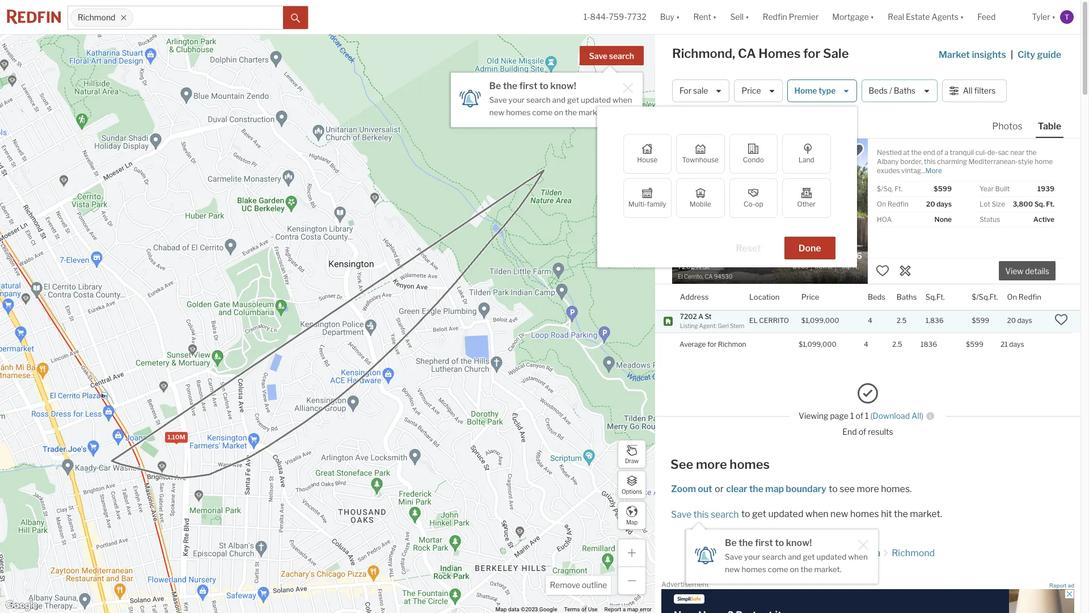 Task type: vqa. For each thing, say whether or not it's contained in the screenshot.


Task type: locate. For each thing, give the bounding box(es) containing it.
error
[[640, 606, 652, 613]]

0 vertical spatial 1,836
[[839, 251, 863, 261]]

1 vertical spatial on
[[790, 565, 800, 574]]

©2023
[[521, 606, 538, 613]]

richmond:
[[719, 340, 752, 349]]

be for 'be the first to know!' dialog to the left
[[490, 81, 501, 91]]

1 horizontal spatial 1
[[866, 411, 869, 421]]

when for 'be the first to know!' dialog to the right
[[849, 552, 868, 561]]

a
[[945, 148, 949, 157], [623, 606, 626, 613]]

viewing page 1 of 1 (download all)
[[799, 411, 924, 421]]

▾ inside sell ▾ dropdown button
[[746, 12, 750, 22]]

days right the 21
[[1010, 340, 1025, 348]]

1 horizontal spatial ft.
[[895, 184, 903, 193]]

0 horizontal spatial richmond
[[78, 13, 116, 22]]

0 horizontal spatial 20
[[927, 200, 936, 208]]

come for 'be the first to know!' dialog to the left
[[533, 108, 553, 117]]

Land checkbox
[[783, 134, 831, 174]]

mortgage ▾ button
[[833, 0, 875, 34]]

redfin premier
[[763, 12, 819, 22]]

2 horizontal spatial updated
[[817, 552, 847, 561]]

save
[[590, 51, 608, 61], [490, 95, 507, 104], [672, 509, 692, 520], [725, 552, 743, 561]]

on redfin down view details
[[1008, 292, 1042, 301]]

2 horizontal spatial ft.
[[1047, 200, 1055, 208]]

▾ right mortgage
[[871, 12, 875, 22]]

reset button
[[722, 237, 776, 259]]

0 horizontal spatial on
[[878, 200, 887, 208]]

0 horizontal spatial be the first to know!
[[490, 81, 577, 91]]

map inside button
[[627, 519, 638, 525]]

redfin down view details
[[1019, 292, 1042, 301]]

option group containing house
[[624, 134, 831, 218]]

0 horizontal spatial first
[[520, 81, 538, 91]]

family
[[647, 200, 667, 208]]

redfin left premier
[[763, 12, 788, 22]]

buy ▾ button
[[661, 0, 680, 34]]

map down options at the right bottom of page
[[627, 519, 638, 525]]

0 vertical spatial $1,099,000
[[802, 316, 840, 325]]

Mobile checkbox
[[677, 178, 725, 218]]

this
[[925, 157, 936, 166], [694, 509, 709, 520]]

2 ▾ from the left
[[714, 12, 717, 22]]

get for 'be the first to know!' dialog to the left
[[568, 95, 580, 104]]

2.5 left 1836
[[893, 340, 903, 348]]

0 vertical spatial favorite this home image
[[876, 264, 890, 277]]

richmond left remove richmond icon
[[78, 13, 116, 22]]

on redfin
[[878, 200, 909, 208], [1008, 292, 1042, 301]]

mediterranean-
[[969, 157, 1019, 166]]

1 vertical spatial market.
[[911, 509, 943, 519]]

premier
[[789, 12, 819, 22]]

know!
[[551, 81, 577, 91], [787, 538, 812, 548]]

1 horizontal spatial and
[[788, 552, 802, 561]]

0 vertical spatial 2.5
[[818, 251, 831, 261]]

updated down to get updated when new homes hit the market.
[[817, 552, 847, 561]]

next button image
[[846, 202, 858, 214]]

favorite button image
[[846, 141, 866, 161]]

this inside nestled at the end of a tranquil cul-de-sac near the albany border, this charming mediterranean-style home exudes vintag...
[[925, 157, 936, 166]]

1 horizontal spatial a
[[945, 148, 949, 157]]

0 horizontal spatial updated
[[581, 95, 611, 104]]

5 ▾ from the left
[[961, 12, 965, 22]]

when right redfin 'link'
[[849, 552, 868, 561]]

1 vertical spatial 20
[[1008, 316, 1017, 325]]

a
[[699, 312, 704, 320]]

for down "agent:"
[[708, 340, 717, 349]]

report for report a map error
[[605, 606, 622, 613]]

0 horizontal spatial know!
[[551, 81, 577, 91]]

4 for 1836
[[865, 340, 869, 348]]

0 vertical spatial on
[[555, 108, 564, 117]]

1 horizontal spatial get
[[753, 509, 767, 519]]

done button
[[785, 237, 836, 259]]

1 horizontal spatial on redfin
[[1008, 292, 1042, 301]]

Co-op checkbox
[[730, 178, 778, 218]]

data
[[509, 606, 520, 613]]

beds left baths button
[[868, 292, 886, 301]]

0 vertical spatial price
[[742, 86, 762, 96]]

map for map
[[627, 519, 638, 525]]

1 horizontal spatial sq.
[[1035, 200, 1045, 208]]

more up 'out'
[[696, 457, 728, 472]]

price down the ca
[[742, 86, 762, 96]]

1 horizontal spatial your
[[745, 552, 761, 561]]

this down end
[[925, 157, 936, 166]]

market
[[939, 49, 971, 60]]

0 vertical spatial days
[[937, 200, 953, 208]]

days down on redfin button
[[1018, 316, 1033, 325]]

sq.
[[1035, 200, 1045, 208], [843, 261, 852, 270]]

for
[[804, 46, 821, 61], [708, 340, 717, 349]]

1 horizontal spatial market.
[[815, 565, 842, 574]]

0 horizontal spatial on redfin
[[878, 200, 909, 208]]

beds down done
[[793, 261, 809, 270]]

1 horizontal spatial 20 days
[[1008, 316, 1033, 325]]

ft. inside 1,836 sq. ft.
[[853, 261, 860, 270]]

border,
[[901, 157, 923, 166]]

ft. down 1939
[[1047, 200, 1055, 208]]

price down 4 beds
[[802, 292, 820, 301]]

more right see
[[857, 484, 880, 494]]

cul-
[[976, 148, 988, 157]]

beds
[[869, 86, 888, 96], [793, 261, 809, 270], [868, 292, 886, 301]]

0 vertical spatial updated
[[581, 95, 611, 104]]

zoom out or clear the map boundary to see more homes.
[[672, 484, 912, 494]]

1 vertical spatial baths
[[815, 261, 833, 270]]

$599 down the $/sq.ft. button in the right of the page
[[973, 316, 990, 325]]

0 horizontal spatial come
[[533, 108, 553, 117]]

baths down "x-out this home" icon
[[897, 292, 918, 301]]

2 vertical spatial 4
[[865, 340, 869, 348]]

redfin left california link
[[801, 548, 829, 559]]

2.5 down baths button
[[897, 316, 907, 325]]

0 vertical spatial be
[[490, 81, 501, 91]]

charming
[[938, 157, 968, 166]]

1 vertical spatial save your search and get updated when new homes come on the market.
[[725, 552, 868, 574]]

map region
[[0, 0, 674, 613]]

$/sq.ft.
[[973, 292, 999, 301]]

1 vertical spatial 20 days
[[1008, 316, 1033, 325]]

▾ right agents
[[961, 12, 965, 22]]

Townhouse checkbox
[[677, 134, 725, 174]]

2 vertical spatial 2.5
[[893, 340, 903, 348]]

1,836 sq. ft.
[[839, 251, 863, 270]]

1 right page
[[851, 411, 855, 421]]

1 vertical spatial get
[[753, 509, 767, 519]]

baths down done
[[815, 261, 833, 270]]

1 horizontal spatial price
[[802, 292, 820, 301]]

20 up none
[[927, 200, 936, 208]]

20 days down on redfin button
[[1008, 316, 1033, 325]]

sac
[[999, 148, 1010, 157]]

favorite this home image
[[876, 264, 890, 277], [1055, 313, 1069, 327]]

▾ right "sell"
[[746, 12, 750, 22]]

▾ inside buy ▾ dropdown button
[[677, 12, 680, 22]]

$599 left the 21
[[967, 340, 984, 348]]

see
[[671, 457, 694, 472]]

this down 'out'
[[694, 509, 709, 520]]

2.5 for 1,836
[[897, 316, 907, 325]]

1 horizontal spatial be
[[725, 538, 737, 548]]

1 vertical spatial sq.
[[843, 261, 852, 270]]

0 horizontal spatial 1
[[851, 411, 855, 421]]

$1,099,000 for 1836
[[799, 340, 837, 348]]

ca
[[738, 46, 757, 61]]

20 days up none
[[927, 200, 953, 208]]

more
[[696, 457, 728, 472], [857, 484, 880, 494]]

beds left /
[[869, 86, 888, 96]]

feed button
[[971, 0, 1026, 34]]

market. for 'be the first to know!' dialog to the right
[[815, 565, 842, 574]]

1 vertical spatial map
[[496, 606, 507, 613]]

sq. right 2.5 baths
[[843, 261, 852, 270]]

▾ for rent ▾
[[714, 12, 717, 22]]

lot size
[[980, 200, 1006, 208]]

options button
[[618, 471, 647, 499]]

2 vertical spatial baths
[[897, 292, 918, 301]]

0 horizontal spatial sq.
[[843, 261, 852, 270]]

report inside button
[[1050, 582, 1067, 589]]

1 vertical spatial your
[[745, 552, 761, 561]]

sq. up active at right top
[[1035, 200, 1045, 208]]

1 horizontal spatial know!
[[787, 538, 812, 548]]

0 vertical spatial your
[[509, 95, 525, 104]]

None search field
[[134, 6, 283, 29]]

updated down save search
[[581, 95, 611, 104]]

remove outline
[[550, 580, 607, 590]]

▾ for mortgage ▾
[[871, 12, 875, 22]]

1 vertical spatial be
[[725, 538, 737, 548]]

dialog
[[597, 107, 857, 267]]

for left sale
[[804, 46, 821, 61]]

1 horizontal spatial save your search and get updated when new homes come on the market.
[[725, 552, 868, 574]]

on down view
[[1008, 292, 1018, 301]]

be
[[490, 81, 501, 91], [725, 538, 737, 548]]

0 vertical spatial for
[[804, 46, 821, 61]]

save your search and get updated when new homes come on the market. for 'be the first to know!' dialog to the right
[[725, 552, 868, 574]]

redfin down $/sq. ft.
[[888, 200, 909, 208]]

a up 'charming'
[[945, 148, 949, 157]]

1939
[[1038, 184, 1055, 193]]

size
[[993, 200, 1006, 208]]

map left error
[[628, 606, 639, 613]]

1 1 from the left
[[851, 411, 855, 421]]

1 vertical spatial a
[[623, 606, 626, 613]]

end
[[924, 148, 936, 157]]

$599 down more link
[[934, 184, 953, 193]]

1 vertical spatial be the first to know!
[[725, 538, 812, 548]]

home type
[[795, 86, 836, 96]]

0 horizontal spatial when
[[613, 95, 633, 104]]

market.
[[579, 108, 606, 117], [911, 509, 943, 519], [815, 565, 842, 574]]

1 horizontal spatial favorite this home image
[[1055, 313, 1069, 327]]

baths
[[895, 86, 916, 96], [815, 261, 833, 270], [897, 292, 918, 301]]

▾ inside mortgage ▾ dropdown button
[[871, 12, 875, 22]]

market. for 'be the first to know!' dialog to the left
[[579, 108, 606, 117]]

$1,099,000 for 1,836
[[802, 316, 840, 325]]

report left ad
[[1050, 582, 1067, 589]]

come
[[533, 108, 553, 117], [768, 565, 789, 574]]

ft. right the $/sq.
[[895, 184, 903, 193]]

on inside button
[[1008, 292, 1018, 301]]

0 horizontal spatial 1,836
[[839, 251, 863, 261]]

Other checkbox
[[783, 178, 831, 218]]

a left error
[[623, 606, 626, 613]]

1 vertical spatial ft.
[[1047, 200, 1055, 208]]

updated down zoom out or clear the map boundary to see more homes.
[[769, 509, 804, 519]]

0 vertical spatial market.
[[579, 108, 606, 117]]

0 vertical spatial a
[[945, 148, 949, 157]]

▾ right "tyler"
[[1053, 12, 1056, 22]]

a inside nestled at the end of a tranquil cul-de-sac near the albany border, this charming mediterranean-style home exudes vintag...
[[945, 148, 949, 157]]

report
[[1050, 582, 1067, 589], [605, 606, 622, 613]]

price button down 4 beds
[[802, 284, 820, 310]]

1836
[[921, 340, 938, 348]]

beds for beds / baths
[[869, 86, 888, 96]]

6 ▾ from the left
[[1053, 12, 1056, 22]]

be the first to know! dialog
[[451, 66, 643, 127], [687, 523, 879, 584]]

when down save search
[[613, 95, 633, 104]]

price button down the richmond, ca homes for sale
[[735, 79, 783, 102]]

house
[[638, 156, 658, 164]]

0 vertical spatial be the first to know! dialog
[[451, 66, 643, 127]]

map for map data ©2023 google
[[496, 606, 507, 613]]

map left the data
[[496, 606, 507, 613]]

use
[[588, 606, 598, 613]]

agent:
[[700, 322, 717, 329]]

2.5 right 4 beds
[[818, 251, 831, 261]]

0 horizontal spatial more
[[696, 457, 728, 472]]

report a map error
[[605, 606, 652, 613]]

nestled at the end of a tranquil cul-de-sac near the albany border, this charming mediterranean-style home exudes vintag...
[[878, 148, 1054, 175]]

$/sq.
[[878, 184, 894, 193]]

redfin inside on redfin button
[[1019, 292, 1042, 301]]

1 vertical spatial more
[[857, 484, 880, 494]]

4 ▾ from the left
[[871, 12, 875, 22]]

report for report ad
[[1050, 582, 1067, 589]]

1 vertical spatial 2.5
[[897, 316, 907, 325]]

heading
[[678, 251, 771, 281]]

beds inside beds / baths button
[[869, 86, 888, 96]]

sq.ft.
[[926, 292, 946, 301]]

real estate agents ▾ button
[[882, 0, 971, 34]]

rent ▾ button
[[687, 0, 724, 34]]

buy ▾ button
[[654, 0, 687, 34]]

3 ▾ from the left
[[746, 12, 750, 22]]

california
[[841, 548, 881, 559]]

1-844-759-7732 link
[[584, 12, 647, 22]]

▾
[[677, 12, 680, 22], [714, 12, 717, 22], [746, 12, 750, 22], [871, 12, 875, 22], [961, 12, 965, 22], [1053, 12, 1056, 22]]

come for 'be the first to know!' dialog to the right
[[768, 565, 789, 574]]

submit search image
[[291, 13, 300, 23]]

▾ for sell ▾
[[746, 12, 750, 22]]

1,836 down the sq.ft. button
[[926, 316, 944, 325]]

google
[[540, 606, 558, 613]]

0 vertical spatial 20
[[927, 200, 936, 208]]

1 vertical spatial $1,099,000
[[799, 340, 837, 348]]

0 vertical spatial beds
[[869, 86, 888, 96]]

2 vertical spatial market.
[[815, 565, 842, 574]]

20 up 21 days
[[1008, 316, 1017, 325]]

type
[[819, 86, 836, 96]]

on redfin down $/sq. ft.
[[878, 200, 909, 208]]

0 horizontal spatial this
[[694, 509, 709, 520]]

21
[[1001, 340, 1009, 348]]

report right the use
[[605, 606, 622, 613]]

on up "hoa"
[[878, 200, 887, 208]]

dialog containing reset
[[597, 107, 857, 267]]

0 vertical spatial get
[[568, 95, 580, 104]]

0 vertical spatial map
[[627, 519, 638, 525]]

year built
[[980, 184, 1011, 193]]

1 horizontal spatial report
[[1050, 582, 1067, 589]]

▾ right rent
[[714, 12, 717, 22]]

ft. right 2.5 baths
[[853, 261, 860, 270]]

1 vertical spatial know!
[[787, 538, 812, 548]]

geri
[[718, 322, 729, 329]]

0 horizontal spatial map
[[496, 606, 507, 613]]

0 horizontal spatial your
[[509, 95, 525, 104]]

page
[[831, 411, 849, 421]]

0 horizontal spatial price
[[742, 86, 762, 96]]

0 vertical spatial come
[[533, 108, 553, 117]]

average
[[680, 340, 707, 349]]

20
[[927, 200, 936, 208], [1008, 316, 1017, 325]]

map left boundary
[[766, 484, 785, 494]]

baths right /
[[895, 86, 916, 96]]

2 vertical spatial updated
[[817, 552, 847, 561]]

sq. for 3,800
[[1035, 200, 1045, 208]]

0 vertical spatial first
[[520, 81, 538, 91]]

1 horizontal spatial on
[[1008, 292, 1018, 301]]

when
[[613, 95, 633, 104], [806, 509, 829, 519], [849, 552, 868, 561]]

1,836 right 2.5 baths
[[839, 251, 863, 261]]

2.5
[[818, 251, 831, 261], [897, 316, 907, 325], [893, 340, 903, 348]]

map data ©2023 google
[[496, 606, 558, 613]]

address button
[[680, 284, 709, 310]]

when down boundary
[[806, 509, 829, 519]]

updated for 'be the first to know!' dialog to the right
[[817, 552, 847, 561]]

insights
[[973, 49, 1007, 60]]

to
[[540, 81, 549, 91], [829, 484, 838, 494], [742, 509, 751, 519], [776, 538, 785, 548]]

0 vertical spatial price button
[[735, 79, 783, 102]]

el
[[750, 316, 758, 325]]

0 vertical spatial baths
[[895, 86, 916, 96]]

1 up end of results
[[866, 411, 869, 421]]

▾ right buy
[[677, 12, 680, 22]]

days up none
[[937, 200, 953, 208]]

google image
[[3, 598, 40, 613]]

1 ▾ from the left
[[677, 12, 680, 22]]

$599 for 1836
[[967, 340, 984, 348]]

more link
[[926, 166, 943, 175]]

1 vertical spatial when
[[806, 509, 829, 519]]

end
[[843, 427, 858, 436]]

draw button
[[618, 440, 647, 468]]

real
[[888, 12, 905, 22]]

sq. inside 1,836 sq. ft.
[[843, 261, 852, 270]]

ft. for 3,800
[[1047, 200, 1055, 208]]

1 vertical spatial on
[[1008, 292, 1018, 301]]

759-
[[609, 12, 628, 22]]

beds / baths button
[[862, 79, 938, 102]]

2 horizontal spatial when
[[849, 552, 868, 561]]

details
[[1026, 266, 1050, 276]]

1 vertical spatial this
[[694, 509, 709, 520]]

redfin inside redfin premier button
[[763, 12, 788, 22]]

2 horizontal spatial new
[[831, 509, 849, 519]]

1 vertical spatial updated
[[769, 509, 804, 519]]

House checkbox
[[624, 134, 672, 174]]

Condo checkbox
[[730, 134, 778, 174]]

option group
[[624, 134, 831, 218]]

market insights link
[[939, 37, 1007, 62]]

▾ inside rent ▾ dropdown button
[[714, 12, 717, 22]]

1 horizontal spatial come
[[768, 565, 789, 574]]

richmond down hit
[[892, 548, 936, 559]]

0 vertical spatial when
[[613, 95, 633, 104]]

built
[[996, 184, 1011, 193]]



Task type: describe. For each thing, give the bounding box(es) containing it.
of inside nestled at the end of a tranquil cul-de-sac near the albany border, this charming mediterranean-style home exudes vintag...
[[937, 148, 944, 157]]

rent ▾
[[694, 12, 717, 22]]

/
[[890, 86, 893, 96]]

$/sq.ft. button
[[973, 284, 999, 310]]

stern
[[731, 322, 745, 329]]

agents
[[932, 12, 959, 22]]

search inside button
[[610, 51, 635, 61]]

1 vertical spatial richmond
[[892, 548, 936, 559]]

guide
[[1038, 49, 1062, 60]]

2 1 from the left
[[866, 411, 869, 421]]

results
[[869, 427, 894, 436]]

save search
[[590, 51, 635, 61]]

save search button
[[580, 46, 644, 65]]

townhouse
[[683, 156, 719, 164]]

sq.ft. button
[[926, 284, 946, 310]]

$/sq. ft.
[[878, 184, 903, 193]]

2.5 inside 2.5 baths
[[818, 251, 831, 261]]

report ad button
[[1050, 582, 1075, 591]]

sq. for 1,836
[[843, 261, 852, 270]]

1 horizontal spatial be the first to know! dialog
[[687, 523, 879, 584]]

$599 for 1,836
[[973, 316, 990, 325]]

4 inside 4 beds
[[798, 251, 804, 261]]

nestled
[[878, 148, 903, 157]]

1-
[[584, 12, 591, 22]]

21 days
[[1001, 340, 1025, 348]]

0 vertical spatial 20 days
[[927, 200, 953, 208]]

know! for 'be the first to know!' dialog to the left
[[551, 81, 577, 91]]

beds / baths
[[869, 86, 916, 96]]

know! for 'be the first to know!' dialog to the right
[[787, 538, 812, 548]]

days for 1,836
[[1018, 316, 1033, 325]]

status
[[980, 215, 1001, 224]]

1 vertical spatial first
[[756, 538, 774, 548]]

options
[[622, 488, 643, 495]]

year
[[980, 184, 995, 193]]

other
[[798, 200, 816, 208]]

0 vertical spatial ft.
[[895, 184, 903, 193]]

sell ▾ button
[[724, 0, 756, 34]]

Multi-family checkbox
[[624, 178, 672, 218]]

2.5 for 1836
[[893, 340, 903, 348]]

▾ inside real estate agents ▾ link
[[961, 12, 965, 22]]

3,800
[[1014, 200, 1034, 208]]

report ad
[[1050, 582, 1075, 589]]

previous button image
[[683, 202, 695, 214]]

beds for "beds" 'button'
[[868, 292, 886, 301]]

style
[[1019, 157, 1034, 166]]

0 horizontal spatial on
[[555, 108, 564, 117]]

redfin link
[[801, 548, 829, 559]]

clear the map boundary button
[[726, 484, 828, 494]]

st
[[705, 312, 712, 320]]

1 horizontal spatial be the first to know!
[[725, 538, 812, 548]]

lot
[[980, 200, 991, 208]]

1 vertical spatial on redfin
[[1008, 292, 1042, 301]]

0 vertical spatial map
[[766, 484, 785, 494]]

(download all) link
[[871, 411, 924, 421]]

photos
[[993, 121, 1023, 132]]

2 horizontal spatial market.
[[911, 509, 943, 519]]

remove richmond image
[[121, 14, 127, 21]]

1 horizontal spatial for
[[804, 46, 821, 61]]

richmond, ca homes for sale
[[673, 46, 850, 61]]

1 horizontal spatial price button
[[802, 284, 820, 310]]

days for 1836
[[1010, 340, 1025, 348]]

sale
[[694, 86, 709, 96]]

when for 'be the first to know!' dialog to the left
[[613, 95, 633, 104]]

real estate agents ▾
[[888, 12, 965, 22]]

multi-
[[629, 200, 647, 208]]

1,836 for 1,836 sq. ft.
[[839, 251, 863, 261]]

1 horizontal spatial new
[[725, 565, 741, 574]]

get for 'be the first to know!' dialog to the right
[[803, 552, 816, 561]]

1 vertical spatial new
[[831, 509, 849, 519]]

0 horizontal spatial for
[[708, 340, 717, 349]]

1 horizontal spatial when
[[806, 509, 829, 519]]

0 vertical spatial be the first to know!
[[490, 81, 577, 91]]

1 vertical spatial map
[[628, 606, 639, 613]]

▾ for tyler ▾
[[1053, 12, 1056, 22]]

0 horizontal spatial be the first to know! dialog
[[451, 66, 643, 127]]

mortgage
[[833, 12, 869, 22]]

baths inside button
[[895, 86, 916, 96]]

your for 'be the first to know!' dialog to the right
[[745, 552, 761, 561]]

updated for 'be the first to know!' dialog to the left
[[581, 95, 611, 104]]

out
[[698, 484, 713, 494]]

all filters
[[964, 86, 996, 96]]

ad
[[1069, 582, 1075, 589]]

be for 'be the first to know!' dialog to the right
[[725, 538, 737, 548]]

4 for 1,836
[[868, 316, 873, 325]]

photos button
[[991, 120, 1036, 137]]

on redfin button
[[1008, 284, 1042, 310]]

near
[[1011, 148, 1025, 157]]

photo of 7202 a st, el cerrito, ca 94530 image
[[673, 139, 869, 284]]

7202 a st listing agent: geri stern el cerrito
[[680, 312, 790, 329]]

save this search button
[[671, 509, 740, 520]]

0 vertical spatial richmond
[[78, 13, 116, 22]]

your for 'be the first to know!' dialog to the left
[[509, 95, 525, 104]]

remove
[[550, 580, 581, 590]]

real estate agents ▾ link
[[888, 0, 965, 34]]

mortgage ▾ button
[[826, 0, 882, 34]]

albany
[[878, 157, 900, 166]]

map button
[[618, 501, 647, 530]]

zoom out button
[[671, 484, 713, 494]]

7202 a st link
[[680, 312, 740, 321]]

see
[[840, 484, 855, 494]]

sell ▾ button
[[731, 0, 750, 34]]

report a map error link
[[605, 606, 652, 613]]

1 horizontal spatial updated
[[769, 509, 804, 519]]

hoa
[[878, 215, 892, 224]]

terms of use
[[565, 606, 598, 613]]

0 horizontal spatial a
[[623, 606, 626, 613]]

richmond,
[[673, 46, 736, 61]]

market insights | city guide
[[939, 49, 1062, 60]]

0 vertical spatial new
[[490, 108, 505, 117]]

favorite button checkbox
[[846, 141, 866, 161]]

op
[[756, 200, 764, 208]]

1 vertical spatial and
[[788, 552, 802, 561]]

ad region
[[662, 589, 1075, 613]]

at
[[904, 148, 910, 157]]

exudes
[[878, 166, 901, 175]]

de-
[[988, 148, 999, 157]]

buy ▾
[[661, 12, 680, 22]]

1 horizontal spatial 20
[[1008, 316, 1017, 325]]

boundary
[[786, 484, 827, 494]]

sell
[[731, 12, 744, 22]]

4 beds
[[793, 251, 809, 270]]

view details button
[[1000, 261, 1056, 281]]

1,836 for 1,836
[[926, 316, 944, 325]]

land
[[799, 156, 815, 164]]

average for richmond:
[[680, 340, 752, 349]]

0 horizontal spatial favorite this home image
[[876, 264, 890, 277]]

none
[[935, 215, 953, 224]]

city guide link
[[1018, 48, 1064, 62]]

save inside button
[[590, 51, 608, 61]]

all)
[[912, 411, 924, 421]]

redfin premier button
[[756, 0, 826, 34]]

1 vertical spatial beds
[[793, 261, 809, 270]]

1 vertical spatial favorite this home image
[[1055, 313, 1069, 327]]

0 vertical spatial on redfin
[[878, 200, 909, 208]]

0 vertical spatial $599
[[934, 184, 953, 193]]

▾ for buy ▾
[[677, 12, 680, 22]]

user photo image
[[1061, 10, 1075, 24]]

7732
[[628, 12, 647, 22]]

save your search and get updated when new homes come on the market. for 'be the first to know!' dialog to the left
[[490, 95, 633, 117]]

1-844-759-7732
[[584, 12, 647, 22]]

end of results
[[843, 427, 894, 436]]

more
[[926, 166, 943, 175]]

advertisement
[[662, 580, 709, 589]]

ft. for 1,836
[[853, 261, 860, 270]]

0 vertical spatial more
[[696, 457, 728, 472]]

x-out this home image
[[899, 264, 913, 277]]

844-
[[591, 12, 609, 22]]

tranquil
[[951, 148, 975, 157]]

(download
[[871, 411, 911, 421]]

0 vertical spatial and
[[553, 95, 566, 104]]

for
[[680, 86, 692, 96]]

clear
[[727, 484, 748, 494]]



